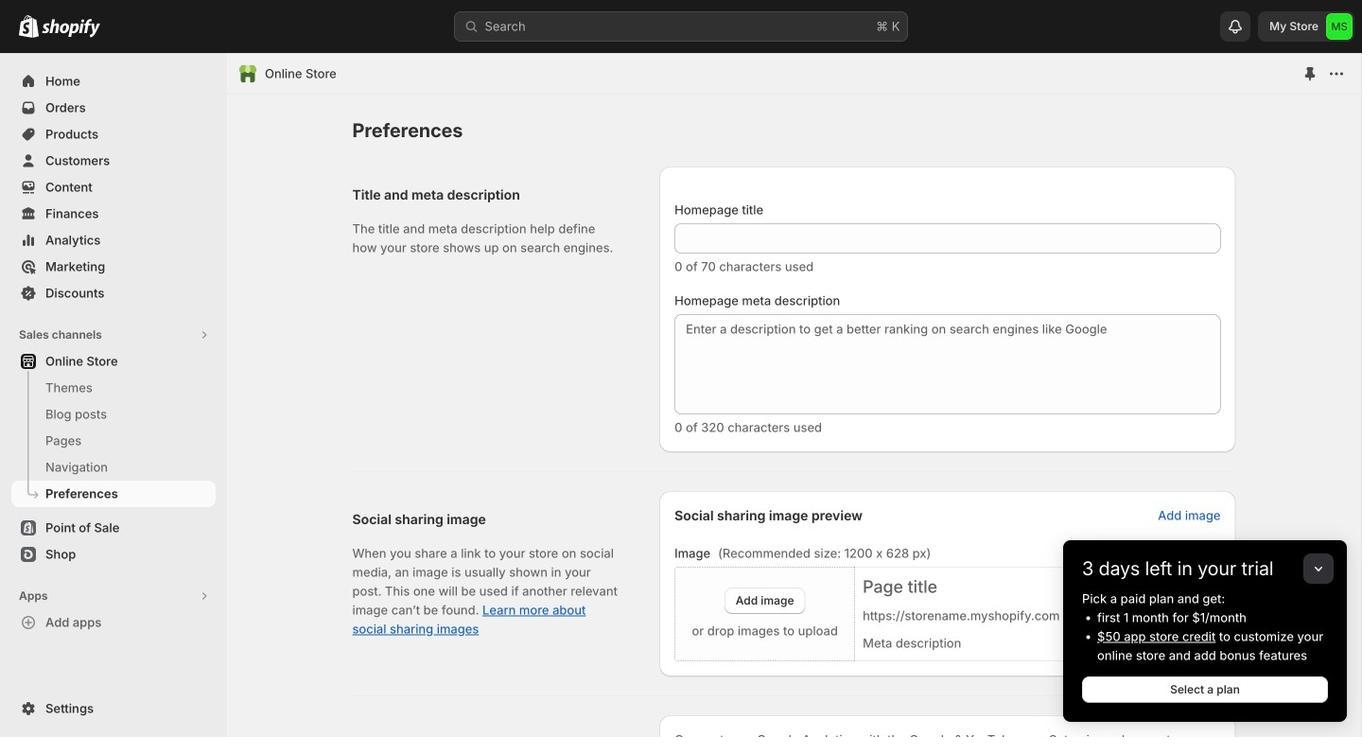 Task type: locate. For each thing, give the bounding box(es) containing it.
shopify image
[[19, 15, 39, 38], [42, 19, 100, 38]]



Task type: describe. For each thing, give the bounding box(es) containing it.
my store image
[[1327, 13, 1353, 40]]

online store image
[[238, 64, 257, 83]]

0 horizontal spatial shopify image
[[19, 15, 39, 38]]

1 horizontal spatial shopify image
[[42, 19, 100, 38]]



Task type: vqa. For each thing, say whether or not it's contained in the screenshot.
My Store image at the top of page
yes



